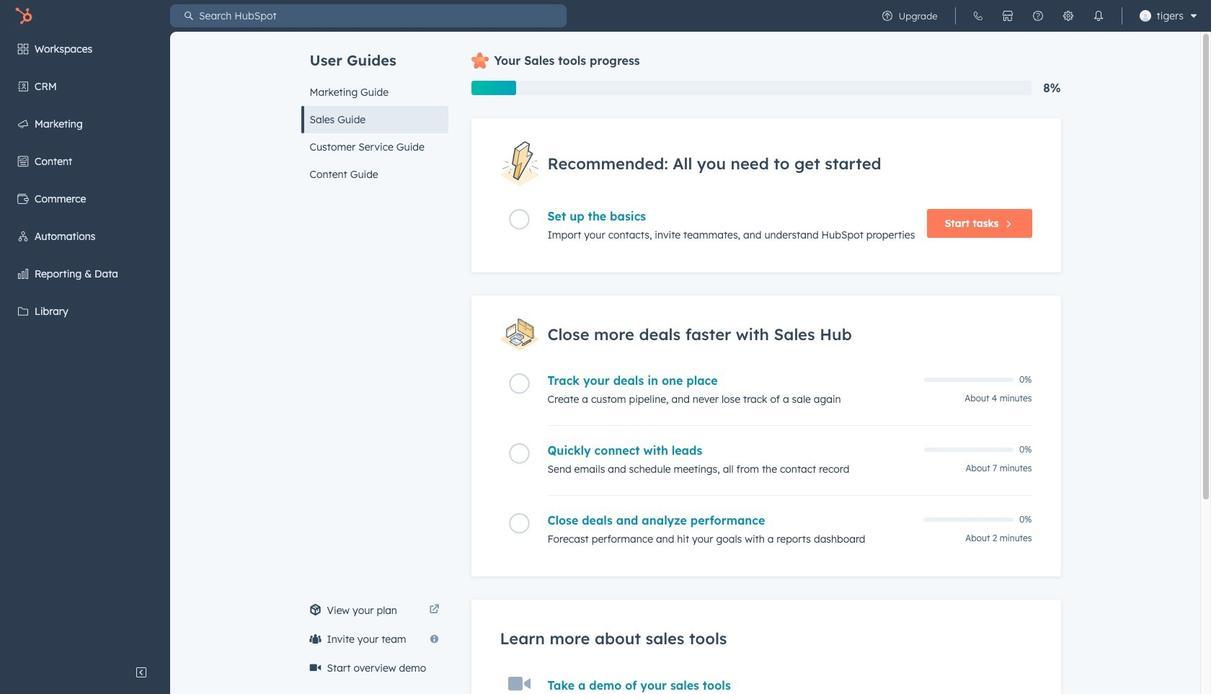 Task type: describe. For each thing, give the bounding box(es) containing it.
settings image
[[1062, 10, 1074, 22]]

link opens in a new window image
[[429, 605, 439, 616]]

1 horizontal spatial menu
[[872, 0, 1202, 32]]

howard n/a image
[[1139, 10, 1151, 22]]

marketplaces image
[[1002, 10, 1013, 22]]

link opens in a new window image
[[429, 602, 439, 619]]



Task type: vqa. For each thing, say whether or not it's contained in the screenshot.
needed. on the bottom of page
no



Task type: locate. For each thing, give the bounding box(es) containing it.
notifications image
[[1093, 10, 1104, 22]]

user guides element
[[301, 32, 448, 188]]

0 horizontal spatial menu
[[0, 32, 170, 658]]

menu
[[872, 0, 1202, 32], [0, 32, 170, 658]]

progress bar
[[471, 81, 516, 95]]

help image
[[1032, 10, 1043, 22]]

Search HubSpot search field
[[193, 4, 567, 27]]



